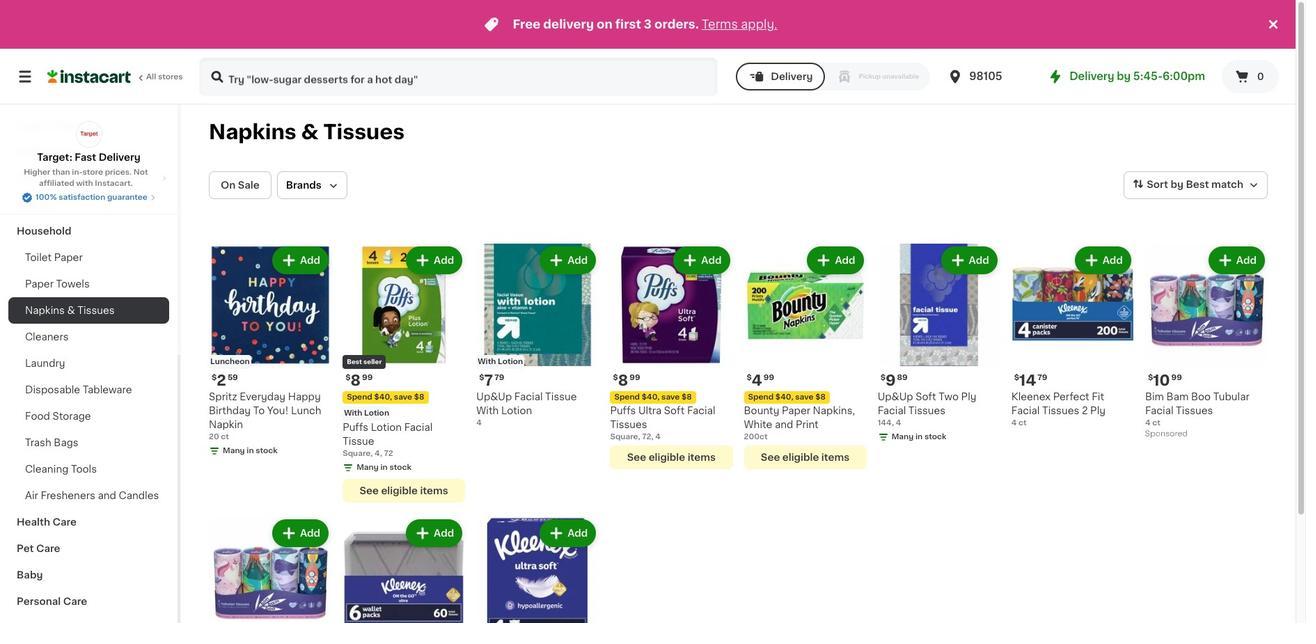 Task type: locate. For each thing, give the bounding box(es) containing it.
0 vertical spatial in
[[916, 433, 923, 441]]

$ 8 99
[[346, 373, 373, 388], [613, 373, 640, 388]]

2 horizontal spatial see eligible items button
[[744, 446, 867, 470]]

paper towels link
[[8, 271, 169, 297]]

items for bounty paper napkins, white and print
[[822, 453, 850, 463]]

see eligible items button down 72,
[[610, 446, 733, 470]]

see down '200ct' at the bottom of the page
[[761, 453, 780, 463]]

see for tissues
[[627, 453, 646, 463]]

eligible
[[649, 453, 686, 463], [783, 453, 819, 463], [381, 486, 418, 496]]

1 horizontal spatial spend
[[615, 394, 640, 401]]

see eligible items down 72,
[[627, 453, 716, 463]]

cleaning tools link
[[8, 456, 169, 483]]

99 down best seller
[[362, 374, 373, 382]]

paper up towels
[[54, 253, 83, 263]]

8 up puffs ultra soft facial tissues square, 72, 4
[[618, 373, 628, 388]]

stock down spritz everyday happy birthday to you! lunch napkin 20 ct
[[256, 447, 278, 455]]

4 right 72,
[[656, 433, 661, 441]]

water
[[55, 120, 85, 130]]

household link
[[8, 218, 169, 244]]

0 vertical spatial stock
[[925, 433, 947, 441]]

1 vertical spatial soft
[[664, 406, 685, 416]]

8 down best seller
[[351, 373, 361, 388]]

product group containing 4
[[744, 244, 867, 470]]

delivery up prices.
[[99, 153, 141, 162]]

cleaners link
[[8, 324, 169, 350]]

health care
[[17, 517, 77, 527]]

food storage link
[[8, 403, 169, 430]]

4 right 144,
[[896, 419, 901, 427]]

ply right two
[[962, 392, 977, 402]]

by inside field
[[1171, 180, 1184, 190]]

5 $ from the left
[[747, 374, 752, 382]]

tea
[[64, 147, 82, 157]]

see down 72,
[[627, 453, 646, 463]]

delivery
[[543, 19, 594, 30]]

spend inside product group
[[748, 394, 774, 401]]

1 horizontal spatial and
[[775, 420, 794, 430]]

stock for 2
[[256, 447, 278, 455]]

4 up sponsored badge image
[[1146, 419, 1151, 427]]

1 vertical spatial napkins & tissues
[[25, 306, 115, 316]]

spend $40, save $8 down seller
[[347, 394, 425, 401]]

0 vertical spatial and
[[775, 420, 794, 430]]

0 horizontal spatial save
[[394, 394, 412, 401]]

up&up inside up&up soft two ply facial tissues 144, 4
[[878, 392, 914, 402]]

1 horizontal spatial napkins
[[209, 122, 296, 142]]

0 horizontal spatial $ 8 99
[[346, 373, 373, 388]]

0 vertical spatial many in stock
[[892, 433, 947, 441]]

2 horizontal spatial spend $40, save $8
[[748, 394, 826, 401]]

0 horizontal spatial soft
[[664, 406, 685, 416]]

99 inside $ 4 99
[[764, 374, 775, 382]]

0 horizontal spatial delivery
[[99, 153, 141, 162]]

see down 4,
[[360, 486, 379, 496]]

1 vertical spatial in
[[247, 447, 254, 455]]

spend $40, save $8 inside product group
[[748, 394, 826, 401]]

spend $40, save $8 for puffs ultra soft facial tissues
[[615, 394, 692, 401]]

$ up bounty
[[747, 374, 752, 382]]

$ down best seller
[[346, 374, 351, 382]]

save up bounty paper napkins, white and print 200ct
[[796, 394, 814, 401]]

3 $40, from the left
[[776, 394, 794, 401]]

ct up sponsored badge image
[[1153, 419, 1161, 427]]

tissue inside "puffs lotion facial tissue square, 4, 72"
[[343, 437, 374, 447]]

2 $40, from the left
[[642, 394, 660, 401]]

$40,
[[374, 394, 392, 401], [642, 394, 660, 401], [776, 394, 794, 401]]

ct
[[1019, 419, 1027, 427], [1153, 419, 1161, 427], [221, 433, 229, 441]]

care down the baby link
[[63, 597, 87, 607]]

square,
[[610, 433, 641, 441], [343, 450, 373, 458]]

facial inside "puffs lotion facial tissue square, 4, 72"
[[404, 423, 433, 433]]

3 99 from the left
[[764, 374, 775, 382]]

98105 button
[[947, 57, 1031, 96]]

2 horizontal spatial see
[[761, 453, 780, 463]]

0 vertical spatial care
[[52, 517, 77, 527]]

see for and
[[761, 453, 780, 463]]

1 horizontal spatial by
[[1171, 180, 1184, 190]]

$8 inside product group
[[816, 394, 826, 401]]

0
[[1258, 72, 1265, 81]]

&
[[45, 120, 53, 130], [301, 122, 319, 142], [54, 147, 62, 157], [67, 306, 75, 316]]

$ 8 99 for puffs ultra soft facial tissues
[[613, 373, 640, 388]]

puffs for lotion
[[343, 423, 369, 433]]

1 horizontal spatial best
[[1186, 180, 1209, 190]]

& down towels
[[67, 306, 75, 316]]

spend $40, save $8 up bounty
[[748, 394, 826, 401]]

boo
[[1192, 392, 1211, 402]]

service type group
[[736, 63, 931, 91]]

eligible down 72
[[381, 486, 418, 496]]

best left seller
[[347, 359, 362, 365]]

ultra
[[639, 406, 662, 416]]

target:
[[37, 153, 72, 162]]

1 horizontal spatial save
[[662, 394, 680, 401]]

1 horizontal spatial spend $40, save $8
[[615, 394, 692, 401]]

napkins & tissues up brands
[[209, 122, 405, 142]]

in down 72
[[381, 464, 388, 472]]

0 vertical spatial with lotion
[[478, 358, 523, 366]]

79 inside $ 7 79
[[495, 374, 505, 382]]

$ up the kleenex
[[1015, 374, 1020, 382]]

1 horizontal spatial $40,
[[642, 394, 660, 401]]

ct inside the bim bam boo tubular facial tissues 4 ct
[[1153, 419, 1161, 427]]

soft left two
[[916, 392, 937, 402]]

eligible down 72,
[[649, 453, 686, 463]]

$
[[212, 374, 217, 382], [346, 374, 351, 382], [479, 374, 484, 382], [613, 374, 618, 382], [747, 374, 752, 382], [881, 374, 886, 382], [1015, 374, 1020, 382], [1148, 374, 1154, 382]]

2
[[217, 373, 226, 388], [1082, 406, 1088, 416]]

$8 up "puffs lotion facial tissue square, 4, 72"
[[414, 394, 425, 401]]

coffee
[[17, 147, 51, 157]]

0 horizontal spatial ply
[[962, 392, 977, 402]]

eligible for square,
[[649, 453, 686, 463]]

with up "puffs lotion facial tissue square, 4, 72"
[[344, 410, 362, 417]]

1 $ from the left
[[212, 374, 217, 382]]

product group
[[209, 244, 332, 460], [343, 244, 465, 503], [477, 244, 599, 429], [610, 244, 733, 470], [744, 244, 867, 470], [878, 244, 1001, 446], [1012, 244, 1134, 429], [1146, 244, 1268, 442], [209, 517, 332, 623], [343, 517, 465, 623], [477, 517, 599, 623]]

1 horizontal spatial square,
[[610, 433, 641, 441]]

delivery by 5:45-6:00pm link
[[1048, 68, 1206, 85]]

1 vertical spatial and
[[98, 491, 116, 501]]

1 vertical spatial 2
[[1082, 406, 1088, 416]]

1 $40, from the left
[[374, 394, 392, 401]]

1 horizontal spatial eligible
[[649, 453, 686, 463]]

1 horizontal spatial see eligible items button
[[610, 446, 733, 470]]

birthday
[[209, 406, 251, 416]]

0 horizontal spatial tissue
[[343, 437, 374, 447]]

1 horizontal spatial see
[[627, 453, 646, 463]]

tissues
[[323, 122, 405, 142], [78, 306, 115, 316], [909, 406, 946, 416], [1043, 406, 1080, 416], [1176, 406, 1214, 416], [610, 420, 648, 430]]

$8 for bounty paper napkins, white and print
[[816, 394, 826, 401]]

facial inside up&up soft two ply facial tissues 144, 4
[[878, 406, 906, 416]]

2 down 'perfect'
[[1082, 406, 1088, 416]]

lotion up 72
[[371, 423, 402, 433]]

with down 7
[[477, 406, 499, 416]]

0 horizontal spatial 2
[[217, 373, 226, 388]]

1 horizontal spatial delivery
[[771, 72, 813, 81]]

2 horizontal spatial see eligible items
[[761, 453, 850, 463]]

apply.
[[741, 19, 778, 30]]

$ inside the $ 10 99
[[1148, 374, 1154, 382]]

paper inside bounty paper napkins, white and print 200ct
[[782, 406, 811, 416]]

square, left 4,
[[343, 450, 373, 458]]

many in stock down 'napkin' on the bottom
[[223, 447, 278, 455]]

0 vertical spatial napkins & tissues
[[209, 122, 405, 142]]

2 vertical spatial care
[[63, 597, 87, 607]]

0 horizontal spatial square,
[[343, 450, 373, 458]]

2 $8 from the left
[[682, 394, 692, 401]]

many in stock down up&up soft two ply facial tissues 144, 4
[[892, 433, 947, 441]]

2 up&up from the left
[[878, 392, 914, 402]]

higher than in-store prices. not affiliated with instacart.
[[24, 169, 148, 187]]

0 horizontal spatial stock
[[256, 447, 278, 455]]

and left the candles
[[98, 491, 116, 501]]

stock down 72
[[390, 464, 412, 472]]

$40, for bounty paper napkins, white and print
[[776, 394, 794, 401]]

pet
[[17, 544, 34, 554]]

pantry
[[17, 200, 50, 210]]

1 save from the left
[[394, 394, 412, 401]]

$40, for puffs ultra soft facial tissues
[[642, 394, 660, 401]]

2 horizontal spatial stock
[[925, 433, 947, 441]]

best for best match
[[1186, 180, 1209, 190]]

delivery down apply.
[[771, 72, 813, 81]]

care right pet
[[36, 544, 60, 554]]

1 horizontal spatial 2
[[1082, 406, 1088, 416]]

3 spend $40, save $8 from the left
[[748, 394, 826, 401]]

$40, up bounty
[[776, 394, 794, 401]]

items down napkins,
[[822, 453, 850, 463]]

99 up bounty
[[764, 374, 775, 382]]

best for best seller
[[347, 359, 362, 365]]

facial inside up&up facial tissue with lotion 4
[[515, 392, 543, 402]]

$ inside $ 4 99
[[747, 374, 752, 382]]

2 vertical spatial many in stock
[[357, 464, 412, 472]]

1 up&up from the left
[[477, 392, 512, 402]]

0 horizontal spatial up&up
[[477, 392, 512, 402]]

on
[[221, 180, 236, 190]]

delivery for delivery
[[771, 72, 813, 81]]

up&up down $ 7 79
[[477, 392, 512, 402]]

4 $ from the left
[[613, 374, 618, 382]]

spend $40, save $8 for bounty paper napkins, white and print
[[748, 394, 826, 401]]

0 horizontal spatial puffs
[[343, 423, 369, 433]]

toilet paper
[[25, 253, 83, 263]]

8 $ from the left
[[1148, 374, 1154, 382]]

0 vertical spatial puffs
[[610, 406, 636, 416]]

7 $ from the left
[[1015, 374, 1020, 382]]

100% satisfaction guarantee button
[[22, 189, 156, 203]]

see eligible items for print
[[761, 453, 850, 463]]

sports
[[17, 173, 50, 183]]

1 horizontal spatial stock
[[390, 464, 412, 472]]

0 horizontal spatial in
[[247, 447, 254, 455]]

items down puffs ultra soft facial tissues square, 72, 4
[[688, 453, 716, 463]]

many in stock down 72
[[357, 464, 412, 472]]

toilet paper link
[[8, 244, 169, 271]]

see
[[627, 453, 646, 463], [761, 453, 780, 463], [360, 486, 379, 496]]

0 horizontal spatial best
[[347, 359, 362, 365]]

$40, inside product group
[[776, 394, 794, 401]]

$ up bim
[[1148, 374, 1154, 382]]

spend down best seller
[[347, 394, 372, 401]]

up&up inside up&up facial tissue with lotion 4
[[477, 392, 512, 402]]

pet care link
[[8, 536, 169, 562]]

save
[[394, 394, 412, 401], [662, 394, 680, 401], [796, 394, 814, 401]]

care down the fresheners at the bottom of the page
[[52, 517, 77, 527]]

1 horizontal spatial 79
[[1038, 374, 1048, 382]]

spend up ultra
[[615, 394, 640, 401]]

2 horizontal spatial paper
[[782, 406, 811, 416]]

in down spritz everyday happy birthday to you! lunch napkin 20 ct
[[247, 447, 254, 455]]

1 8 from the left
[[351, 373, 361, 388]]

2 99 from the left
[[630, 374, 640, 382]]

lotion down $ 7 79
[[501, 406, 532, 416]]

lotion inside up&up facial tissue with lotion 4
[[501, 406, 532, 416]]

than
[[52, 169, 70, 176]]

tools
[[71, 465, 97, 474]]

1 vertical spatial napkins
[[25, 306, 65, 316]]

Best match Sort by field
[[1124, 171, 1268, 199]]

best left the match
[[1186, 180, 1209, 190]]

$ inside $ 7 79
[[479, 374, 484, 382]]

up&up down $ 9 89
[[878, 392, 914, 402]]

2 vertical spatial many
[[357, 464, 379, 472]]

1 $ 8 99 from the left
[[346, 373, 373, 388]]

99 for puffs ultra soft facial tissues
[[630, 374, 640, 382]]

care for health care
[[52, 517, 77, 527]]

0 horizontal spatial items
[[420, 486, 448, 496]]

eligible inside product group
[[783, 453, 819, 463]]

2 horizontal spatial eligible
[[783, 453, 819, 463]]

paper down toilet
[[25, 279, 54, 289]]

delivery left 5:45-
[[1070, 71, 1115, 81]]

kleenex
[[1012, 392, 1051, 402]]

4,
[[375, 450, 382, 458]]

& left tea
[[54, 147, 62, 157]]

4 99 from the left
[[1172, 374, 1182, 382]]

ply
[[962, 392, 977, 402], [1091, 406, 1106, 416]]

2 horizontal spatial delivery
[[1070, 71, 1115, 81]]

paper inside toilet paper link
[[54, 253, 83, 263]]

3 $ from the left
[[479, 374, 484, 382]]

98105
[[970, 71, 1003, 81]]

by for sort
[[1171, 180, 1184, 190]]

1 horizontal spatial many in stock
[[357, 464, 412, 472]]

items inside product group
[[822, 453, 850, 463]]

to
[[253, 406, 265, 416]]

99 up ultra
[[630, 374, 640, 382]]

with lotion up "puffs lotion facial tissue square, 4, 72"
[[344, 410, 389, 417]]

2 horizontal spatial $8
[[816, 394, 826, 401]]

6 $ from the left
[[881, 374, 886, 382]]

all stores link
[[47, 57, 184, 96]]

0 horizontal spatial 79
[[495, 374, 505, 382]]

1 horizontal spatial up&up
[[878, 392, 914, 402]]

0 horizontal spatial spend
[[347, 394, 372, 401]]

save for puffs ultra soft facial tissues
[[662, 394, 680, 401]]

2 spend from the left
[[615, 394, 640, 401]]

not
[[134, 169, 148, 176]]

1 horizontal spatial $8
[[682, 394, 692, 401]]

lotion up "puffs lotion facial tissue square, 4, 72"
[[364, 410, 389, 417]]

0 horizontal spatial paper
[[25, 279, 54, 289]]

$ inside $ 9 89
[[881, 374, 886, 382]]

save up "puffs lotion facial tissue square, 4, 72"
[[394, 394, 412, 401]]

orders.
[[655, 19, 699, 30]]

spend $40, save $8 up ultra
[[615, 394, 692, 401]]

4 inside puffs ultra soft facial tissues square, 72, 4
[[656, 433, 661, 441]]

instacart.
[[95, 180, 133, 187]]

tissue
[[545, 392, 577, 402], [343, 437, 374, 447]]

fast
[[75, 153, 96, 162]]

save for puffs lotion facial tissue
[[394, 394, 412, 401]]

storage
[[53, 412, 91, 421]]

0 horizontal spatial $8
[[414, 394, 425, 401]]

1 vertical spatial puffs
[[343, 423, 369, 433]]

1 horizontal spatial $ 8 99
[[613, 373, 640, 388]]

3 save from the left
[[796, 394, 814, 401]]

see inside product group
[[761, 453, 780, 463]]

Search field
[[201, 59, 717, 95]]

ply down fit
[[1091, 406, 1106, 416]]

99 right 10
[[1172, 374, 1182, 382]]

2 horizontal spatial spend
[[748, 394, 774, 401]]

1 vertical spatial stock
[[256, 447, 278, 455]]

1 horizontal spatial ply
[[1091, 406, 1106, 416]]

best
[[1186, 180, 1209, 190], [347, 359, 362, 365]]

up&up for lotion
[[477, 392, 512, 402]]

care
[[52, 517, 77, 527], [36, 544, 60, 554], [63, 597, 87, 607]]

1 horizontal spatial soft
[[916, 392, 937, 402]]

by right sort
[[1171, 180, 1184, 190]]

candles
[[119, 491, 159, 501]]

1 spend $40, save $8 from the left
[[347, 394, 425, 401]]

spend up bounty
[[748, 394, 774, 401]]

4 inside up&up soft two ply facial tissues 144, 4
[[896, 419, 901, 427]]

$8 up puffs ultra soft facial tissues square, 72, 4
[[682, 394, 692, 401]]

soda & water link
[[8, 112, 169, 139]]

1 $8 from the left
[[414, 394, 425, 401]]

$8 up napkins,
[[816, 394, 826, 401]]

save up ultra
[[662, 394, 680, 401]]

$ up puffs ultra soft facial tissues square, 72, 4
[[613, 374, 618, 382]]

8 for puffs lotion facial tissue
[[351, 373, 361, 388]]

$40, down seller
[[374, 394, 392, 401]]

None search field
[[199, 57, 718, 96]]

puffs for ultra
[[610, 406, 636, 416]]

2 $ from the left
[[346, 374, 351, 382]]

0 vertical spatial square,
[[610, 433, 641, 441]]

square, left 72,
[[610, 433, 641, 441]]

& for napkins & tissues link
[[67, 306, 75, 316]]

limited time offer region
[[0, 0, 1266, 49]]

0 horizontal spatial see
[[360, 486, 379, 496]]

1 79 from the left
[[495, 374, 505, 382]]

1 vertical spatial best
[[347, 359, 362, 365]]

$ 7 79
[[479, 373, 505, 388]]

79 right 14
[[1038, 374, 1048, 382]]

ct down the kleenex
[[1019, 419, 1027, 427]]

personal
[[17, 597, 61, 607]]

many down 144,
[[892, 433, 914, 441]]

best inside field
[[1186, 180, 1209, 190]]

ct inside spritz everyday happy birthday to you! lunch napkin 20 ct
[[221, 433, 229, 441]]

product group containing 9
[[878, 244, 1001, 446]]

0 vertical spatial by
[[1117, 71, 1131, 81]]

paper up print
[[782, 406, 811, 416]]

sale
[[238, 180, 260, 190]]

$ 8 99 down best seller
[[346, 373, 373, 388]]

1 horizontal spatial tissue
[[545, 392, 577, 402]]

napkins & tissues link
[[8, 297, 169, 324]]

items for puffs lotion facial tissue
[[420, 486, 448, 496]]

3 spend from the left
[[748, 394, 774, 401]]

200ct
[[744, 433, 768, 441]]

7
[[484, 373, 493, 388]]

8
[[351, 373, 361, 388], [618, 373, 628, 388]]

napkins up sale
[[209, 122, 296, 142]]

2 spend $40, save $8 from the left
[[615, 394, 692, 401]]

bam
[[1167, 392, 1189, 402]]

& for 'coffee & tea' "link"
[[54, 147, 62, 157]]

0 horizontal spatial many
[[223, 447, 245, 455]]

1 vertical spatial by
[[1171, 180, 1184, 190]]

3 $8 from the left
[[816, 394, 826, 401]]

2 save from the left
[[662, 394, 680, 401]]

79 inside $ 14 79
[[1038, 374, 1048, 382]]

2 horizontal spatial $40,
[[776, 394, 794, 401]]

& inside "link"
[[54, 147, 62, 157]]

0 horizontal spatial spend $40, save $8
[[347, 394, 425, 401]]

1 horizontal spatial puffs
[[610, 406, 636, 416]]

all
[[146, 73, 156, 81]]

facial inside kleenex perfect fit facial tissues 2 ply 4 ct
[[1012, 406, 1040, 416]]

puffs inside "puffs lotion facial tissue square, 4, 72"
[[343, 423, 369, 433]]

see eligible items for square,
[[627, 453, 716, 463]]

items for puffs ultra soft facial tissues
[[688, 453, 716, 463]]

spend for bounty paper napkins, white and print
[[748, 394, 774, 401]]

see eligible items down 72
[[360, 486, 448, 496]]

8 for puffs ultra soft facial tissues
[[618, 373, 628, 388]]

4 inside kleenex perfect fit facial tissues 2 ply 4 ct
[[1012, 419, 1017, 427]]

0 horizontal spatial and
[[98, 491, 116, 501]]

delivery
[[1070, 71, 1115, 81], [771, 72, 813, 81], [99, 153, 141, 162]]

0 horizontal spatial ct
[[221, 433, 229, 441]]

1 horizontal spatial 8
[[618, 373, 628, 388]]

2 horizontal spatial ct
[[1153, 419, 1161, 427]]

soft inside up&up soft two ply facial tissues 144, 4
[[916, 392, 937, 402]]

in down up&up soft two ply facial tissues 144, 4
[[916, 433, 923, 441]]

1 horizontal spatial items
[[688, 453, 716, 463]]

see eligible items button down 72
[[343, 479, 465, 503]]

free
[[513, 19, 541, 30]]

0 vertical spatial tissue
[[545, 392, 577, 402]]

tissue inside up&up facial tissue with lotion 4
[[545, 392, 577, 402]]

by left 5:45-
[[1117, 71, 1131, 81]]

2 horizontal spatial items
[[822, 453, 850, 463]]

$ 8 99 up ultra
[[613, 373, 640, 388]]

0 vertical spatial many
[[892, 433, 914, 441]]

1 99 from the left
[[362, 374, 373, 382]]

many down 4,
[[357, 464, 379, 472]]

and left print
[[775, 420, 794, 430]]

product group containing 10
[[1146, 244, 1268, 442]]

delivery inside button
[[771, 72, 813, 81]]

soft right ultra
[[664, 406, 685, 416]]

2 79 from the left
[[1038, 374, 1048, 382]]

& right soda
[[45, 120, 53, 130]]

first
[[616, 19, 641, 30]]

1 vertical spatial with lotion
[[344, 410, 389, 417]]

and
[[775, 420, 794, 430], [98, 491, 116, 501]]

on
[[597, 19, 613, 30]]

4 up bounty
[[752, 373, 762, 388]]

4 down $ 7 79
[[477, 419, 482, 427]]

$ up up&up facial tissue with lotion 4
[[479, 374, 484, 382]]

items down "puffs lotion facial tissue square, 4, 72"
[[420, 486, 448, 496]]

see eligible items inside product group
[[761, 453, 850, 463]]

free delivery on first 3 orders. terms apply.
[[513, 19, 778, 30]]

1 spend from the left
[[347, 394, 372, 401]]

puffs inside puffs ultra soft facial tissues square, 72, 4
[[610, 406, 636, 416]]

toilet
[[25, 253, 52, 263]]

2 vertical spatial paper
[[782, 406, 811, 416]]

in
[[916, 433, 923, 441], [247, 447, 254, 455], [381, 464, 388, 472]]

tissues inside kleenex perfect fit facial tissues 2 ply 4 ct
[[1043, 406, 1080, 416]]

1 horizontal spatial paper
[[54, 253, 83, 263]]

0 horizontal spatial see eligible items button
[[343, 479, 465, 503]]

2 $ 8 99 from the left
[[613, 373, 640, 388]]

care for personal care
[[63, 597, 87, 607]]

napkins up cleaners
[[25, 306, 65, 316]]

sports drinks link
[[8, 165, 169, 192]]

tissues inside puffs ultra soft facial tissues square, 72, 4
[[610, 420, 648, 430]]

puffs
[[610, 406, 636, 416], [343, 423, 369, 433]]

with lotion up $ 7 79
[[478, 358, 523, 366]]

& up brands "dropdown button"
[[301, 122, 319, 142]]

instacart logo image
[[47, 68, 131, 85]]

2 8 from the left
[[618, 373, 628, 388]]

0 horizontal spatial $40,
[[374, 394, 392, 401]]

see eligible items down print
[[761, 453, 850, 463]]

0 horizontal spatial many in stock
[[223, 447, 278, 455]]

many for 2
[[223, 447, 245, 455]]

1 horizontal spatial in
[[381, 464, 388, 472]]

eligible for print
[[783, 453, 819, 463]]

0 vertical spatial soft
[[916, 392, 937, 402]]

ct right 20
[[221, 433, 229, 441]]

eligible down print
[[783, 453, 819, 463]]



Task type: describe. For each thing, give the bounding box(es) containing it.
food storage
[[25, 412, 91, 421]]

many for 9
[[892, 433, 914, 441]]

20
[[209, 433, 219, 441]]

coffee & tea link
[[8, 139, 169, 165]]

$ 10 99
[[1148, 373, 1182, 388]]

0 vertical spatial napkins
[[209, 122, 296, 142]]

144,
[[878, 419, 894, 427]]

spend for puffs ultra soft facial tissues
[[615, 394, 640, 401]]

bim bam boo tubular facial tissues 4 ct
[[1146, 392, 1250, 427]]

$ 4 99
[[747, 373, 775, 388]]

spend for puffs lotion facial tissue
[[347, 394, 372, 401]]

sponsored badge image
[[1146, 430, 1188, 438]]

guarantee
[[107, 194, 148, 201]]

fit
[[1092, 392, 1105, 402]]

delivery button
[[736, 63, 826, 91]]

product group containing 7
[[477, 244, 599, 429]]

see eligible items button for print
[[744, 446, 867, 470]]

2 vertical spatial in
[[381, 464, 388, 472]]

0 horizontal spatial eligible
[[381, 486, 418, 496]]

household
[[17, 226, 71, 236]]

see eligible items button for square,
[[610, 446, 733, 470]]

99 for bounty paper napkins, white and print
[[764, 374, 775, 382]]

higher than in-store prices. not affiliated with instacart. link
[[11, 167, 166, 189]]

happy
[[288, 392, 321, 402]]

in for 2
[[247, 447, 254, 455]]

match
[[1212, 180, 1244, 190]]

& for soda & water link on the top left of page
[[45, 120, 53, 130]]

$8 for puffs ultra soft facial tissues
[[682, 394, 692, 401]]

square, inside "puffs lotion facial tissue square, 4, 72"
[[343, 450, 373, 458]]

with up 7
[[478, 358, 496, 366]]

tissues inside the bim bam boo tubular facial tissues 4 ct
[[1176, 406, 1214, 416]]

$ 2 59
[[212, 373, 238, 388]]

$ 14 79
[[1015, 373, 1048, 388]]

puffs lotion facial tissue square, 4, 72
[[343, 423, 433, 458]]

bounty paper napkins, white and print 200ct
[[744, 406, 855, 441]]

affiliated
[[39, 180, 74, 187]]

0 horizontal spatial see eligible items
[[360, 486, 448, 496]]

soda & water
[[17, 120, 85, 130]]

terms
[[702, 19, 738, 30]]

1 horizontal spatial napkins & tissues
[[209, 122, 405, 142]]

napkins,
[[813, 406, 855, 416]]

terms apply. link
[[702, 19, 778, 30]]

$ 9 89
[[881, 373, 908, 388]]

bounty
[[744, 406, 780, 416]]

kleenex perfect fit facial tissues 2 ply 4 ct
[[1012, 392, 1106, 427]]

89
[[897, 374, 908, 382]]

on sale button
[[209, 171, 271, 199]]

and inside air fresheners and candles "link"
[[98, 491, 116, 501]]

14
[[1020, 373, 1037, 388]]

perfect
[[1054, 392, 1090, 402]]

store
[[83, 169, 103, 176]]

all stores
[[146, 73, 183, 81]]

0 horizontal spatial napkins
[[25, 306, 65, 316]]

napkin
[[209, 420, 243, 430]]

lotion inside "puffs lotion facial tissue square, 4, 72"
[[371, 423, 402, 433]]

$8 for puffs lotion facial tissue
[[414, 394, 425, 401]]

care for pet care
[[36, 544, 60, 554]]

up&up for facial
[[878, 392, 914, 402]]

100%
[[36, 194, 57, 201]]

save for bounty paper napkins, white and print
[[796, 394, 814, 401]]

79 for 7
[[495, 374, 505, 382]]

sort
[[1147, 180, 1169, 190]]

air fresheners and candles
[[25, 491, 159, 501]]

target: fast delivery logo image
[[76, 121, 102, 148]]

72
[[384, 450, 393, 458]]

spritz everyday happy birthday to you! lunch napkin 20 ct
[[209, 392, 321, 441]]

lotion up $ 7 79
[[498, 358, 523, 366]]

prices.
[[105, 169, 132, 176]]

baby
[[17, 570, 43, 580]]

coffee & tea
[[17, 147, 82, 157]]

59
[[228, 374, 238, 382]]

0 horizontal spatial with lotion
[[344, 410, 389, 417]]

laundry link
[[8, 350, 169, 377]]

many in stock for 2
[[223, 447, 278, 455]]

disposable tableware link
[[8, 377, 169, 403]]

many in stock for 9
[[892, 433, 947, 441]]

2 inside kleenex perfect fit facial tissues 2 ply 4 ct
[[1082, 406, 1088, 416]]

4 inside up&up facial tissue with lotion 4
[[477, 419, 482, 427]]

lunch
[[291, 406, 321, 416]]

disposable
[[25, 385, 80, 395]]

brands button
[[277, 171, 347, 199]]

sports drinks
[[17, 173, 85, 183]]

square, inside puffs ultra soft facial tissues square, 72, 4
[[610, 433, 641, 441]]

higher
[[24, 169, 50, 176]]

puffs ultra soft facial tissues square, 72, 4
[[610, 406, 716, 441]]

$ inside $ 2 59
[[212, 374, 217, 382]]

6:00pm
[[1163, 71, 1206, 81]]

disposable tableware
[[25, 385, 132, 395]]

food
[[25, 412, 50, 421]]

9
[[886, 373, 896, 388]]

stock for 9
[[925, 433, 947, 441]]

product group containing 14
[[1012, 244, 1134, 429]]

and inside bounty paper napkins, white and print 200ct
[[775, 420, 794, 430]]

towels
[[56, 279, 90, 289]]

$ inside $ 14 79
[[1015, 374, 1020, 382]]

$40, for puffs lotion facial tissue
[[374, 394, 392, 401]]

facial inside the bim bam boo tubular facial tissues 4 ct
[[1146, 406, 1174, 416]]

paper for bounty paper napkins, white and print 200ct
[[782, 406, 811, 416]]

baby link
[[8, 562, 169, 589]]

brands
[[286, 180, 322, 190]]

paper for toilet paper
[[54, 253, 83, 263]]

trash bags link
[[8, 430, 169, 456]]

paper inside paper towels link
[[25, 279, 54, 289]]

tableware
[[83, 385, 132, 395]]

72,
[[642, 433, 654, 441]]

cleaners
[[25, 332, 69, 342]]

facial inside puffs ultra soft facial tissues square, 72, 4
[[687, 406, 716, 416]]

two
[[939, 392, 959, 402]]

99 for puffs lotion facial tissue
[[362, 374, 373, 382]]

sort by
[[1147, 180, 1184, 190]]

by for delivery
[[1117, 71, 1131, 81]]

satisfaction
[[59, 194, 105, 201]]

79 for 14
[[1038, 374, 1048, 382]]

delivery for delivery by 5:45-6:00pm
[[1070, 71, 1115, 81]]

0 horizontal spatial napkins & tissues
[[25, 306, 115, 316]]

product group containing 2
[[209, 244, 332, 460]]

4 inside the bim bam boo tubular facial tissues 4 ct
[[1146, 419, 1151, 427]]

health care link
[[8, 509, 169, 536]]

with lotion inside product group
[[478, 358, 523, 366]]

5:45-
[[1134, 71, 1163, 81]]

with inside up&up facial tissue with lotion 4
[[477, 406, 499, 416]]

$ 8 99 for puffs lotion facial tissue
[[346, 373, 373, 388]]

in for 9
[[916, 433, 923, 441]]

spend $40, save $8 for puffs lotion facial tissue
[[347, 394, 425, 401]]

target: fast delivery link
[[37, 121, 141, 164]]

tubular
[[1214, 392, 1250, 402]]

tissues inside up&up soft two ply facial tissues 144, 4
[[909, 406, 946, 416]]

99 inside the $ 10 99
[[1172, 374, 1182, 382]]

soft inside puffs ultra soft facial tissues square, 72, 4
[[664, 406, 685, 416]]

pet care
[[17, 544, 60, 554]]

ply inside kleenex perfect fit facial tissues 2 ply 4 ct
[[1091, 406, 1106, 416]]

up&up soft two ply facial tissues 144, 4
[[878, 392, 977, 427]]

you!
[[267, 406, 289, 416]]

delivery by 5:45-6:00pm
[[1070, 71, 1206, 81]]

laundry
[[25, 359, 65, 368]]

ply inside up&up soft two ply facial tissues 144, 4
[[962, 392, 977, 402]]

100% satisfaction guarantee
[[36, 194, 148, 201]]

ct inside kleenex perfect fit facial tissues 2 ply 4 ct
[[1019, 419, 1027, 427]]



Task type: vqa. For each thing, say whether or not it's contained in the screenshot.
Disposable Tableware link
yes



